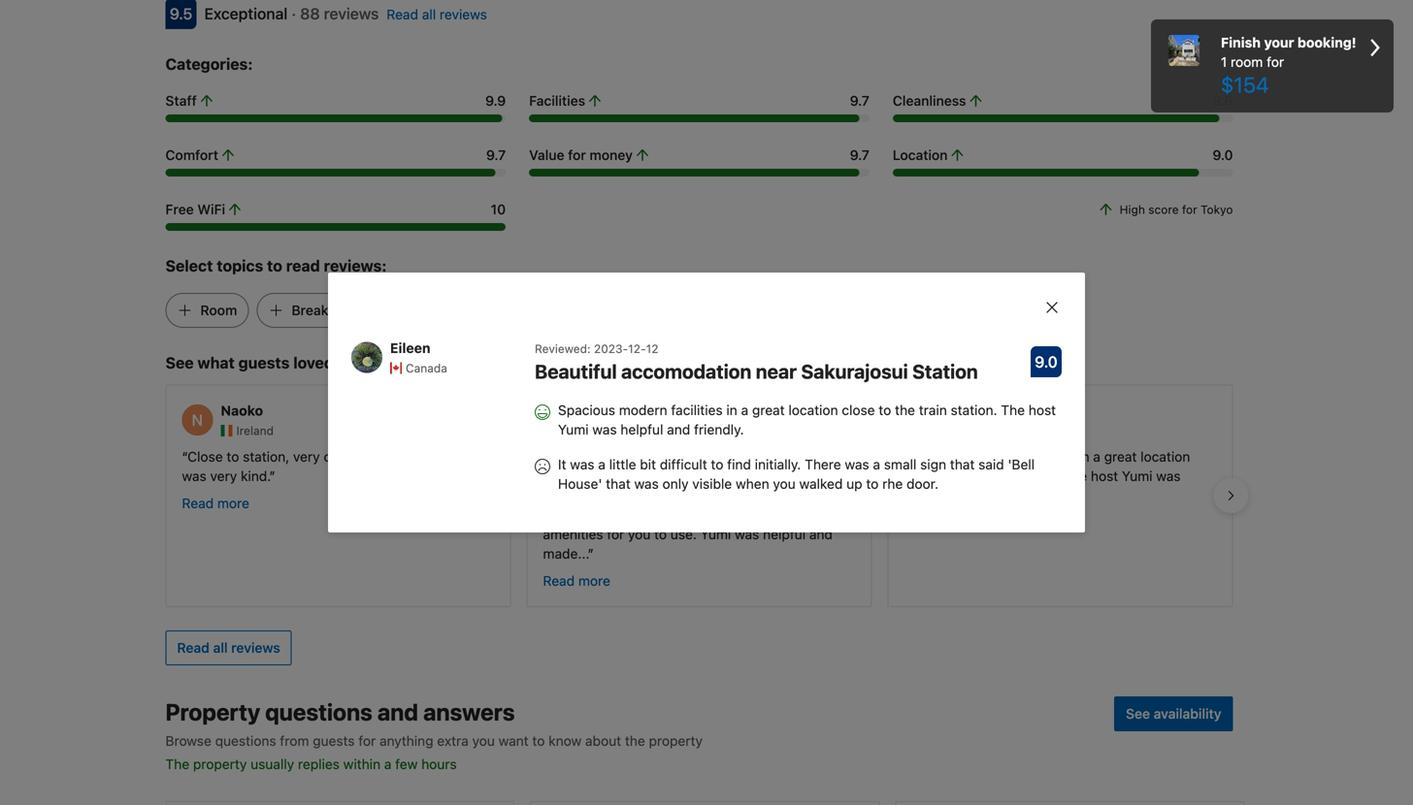 Task type: locate. For each thing, give the bounding box(es) containing it.
0 vertical spatial "
[[269, 468, 275, 484]]

guests
[[239, 354, 290, 372], [313, 733, 355, 749]]

guests up replies
[[313, 733, 355, 749]]

first
[[636, 449, 661, 465]]

house
[[361, 449, 399, 465]]

train right sign
[[982, 468, 1010, 484]]

0 vertical spatial all
[[422, 6, 436, 22]]

1 vertical spatial great
[[1105, 449, 1137, 465]]

host
[[1029, 402, 1056, 418], [1091, 468, 1119, 484]]

1 vertical spatial location
[[1141, 449, 1191, 465]]

read more for " close to station, very clean house and owner was very kind.
[[182, 496, 249, 512]]

yumi
[[558, 422, 589, 438], [1122, 468, 1153, 484], [701, 527, 731, 543]]

1 vertical spatial guests
[[313, 733, 355, 749]]

0 vertical spatial the
[[1001, 402, 1025, 418]]

close right rhe
[[904, 468, 938, 484]]

1 horizontal spatial "
[[543, 449, 549, 465]]

high score for tokyo
[[1120, 203, 1234, 216]]

0 horizontal spatial very
[[210, 468, 237, 484]]

" for close to station, very clean house and owner was very kind.
[[182, 449, 188, 465]]

facilities 9.7 meter
[[529, 114, 870, 122]]

read more
[[182, 496, 249, 512], [543, 573, 611, 589]]

1 vertical spatial spacious
[[911, 449, 968, 465]]

to down the ireland "image"
[[227, 449, 239, 465]]

of right lot at the right bottom of the page
[[833, 507, 846, 523]]

read more down made...
[[543, 573, 611, 589]]

9.7 left location
[[850, 147, 870, 163]]

and left it
[[794, 449, 817, 465]]

eileen
[[390, 340, 431, 356], [943, 403, 984, 419]]

0 vertical spatial great
[[752, 402, 785, 418]]

2 horizontal spatial you
[[773, 476, 796, 492]]

the right loved
[[338, 354, 362, 372]]

the down browse
[[166, 757, 189, 773]]

2 vertical spatial you
[[472, 733, 495, 749]]

the down the without
[[682, 507, 702, 523]]

9.9
[[486, 93, 506, 109]]

availability
[[1154, 706, 1222, 722]]

a left the little on the left
[[598, 457, 606, 473]]

host inside spacious modern facilities in a great location close to the train station. the host yumi was helpful and friendly.
[[1029, 402, 1056, 418]]

3 " from the left
[[904, 449, 911, 465]]

your
[[1265, 34, 1295, 50]]

2 horizontal spatial "
[[904, 449, 911, 465]]

all
[[422, 6, 436, 22], [213, 640, 228, 656]]

nights
[[665, 449, 703, 465]]

near
[[756, 360, 797, 383]]

0 vertical spatial facilities
[[671, 402, 723, 418]]

1 horizontal spatial see
[[1126, 706, 1151, 722]]

0 vertical spatial friendly.
[[694, 422, 744, 438]]

for down haneda
[[607, 527, 625, 543]]

" inside "" close to station, very clean house and owner was very kind."
[[182, 449, 188, 465]]

value for money
[[529, 147, 633, 163]]

1 horizontal spatial "
[[588, 546, 594, 562]]

walked
[[800, 476, 843, 492]]

and right 'house'
[[403, 449, 426, 465]]

property down browse
[[193, 757, 247, 773]]

spacious up door. at the right of the page
[[911, 449, 968, 465]]

the up small
[[895, 402, 916, 418]]

read more down close
[[182, 496, 249, 512]]

1 horizontal spatial close
[[842, 402, 875, 418]]

great inside " spacious modern facilities in a great location close to the train station. the host yumi was helpful and friendly.
[[1105, 449, 1137, 465]]

and right by
[[655, 507, 679, 523]]

2 horizontal spatial reviews
[[440, 6, 487, 22]]

0 vertical spatial you
[[773, 476, 796, 492]]

eileen down station
[[943, 403, 984, 419]]

more down made...
[[579, 573, 611, 589]]

1 horizontal spatial friendly.
[[978, 488, 1026, 504]]

from up usually
[[280, 733, 309, 749]]

0 horizontal spatial from
[[280, 733, 309, 749]]

read more button down kind.
[[182, 494, 249, 514]]

visible
[[693, 476, 732, 492]]

9.0
[[1213, 147, 1234, 163], [1035, 353, 1058, 371]]

our
[[612, 449, 633, 465]]

1 horizontal spatial station.
[[1013, 468, 1060, 484]]

modern
[[619, 402, 668, 418], [972, 449, 1020, 465]]

the inside spacious modern facilities in a great location close to the train station. the host yumi was helpful and friendly.
[[895, 402, 916, 418]]

card 1 of 4 group
[[166, 802, 515, 806]]

0 vertical spatial tokyo
[[1201, 203, 1234, 216]]

answers
[[423, 699, 515, 726]]

friendly. down said in the right bottom of the page
[[978, 488, 1026, 504]]

was inside spacious modern facilities in a great location close to the train station. the host yumi was helpful and friendly.
[[593, 422, 617, 438]]

" for we spent our first nights in tokyo here and it was a good choice as we were able to get there from haneda airport without much hassle. lots of conbinis close by and the bell house has a lot of amenities for you to use. yumi was helpful and made...
[[543, 449, 549, 465]]

1 vertical spatial you
[[628, 527, 651, 543]]

1 vertical spatial host
[[1091, 468, 1119, 484]]

facilities inside " spacious modern facilities in a great location close to the train station. the host yumi was helpful and friendly.
[[1024, 449, 1075, 465]]

0 vertical spatial guests
[[239, 354, 290, 372]]

tokyo up able
[[722, 449, 759, 465]]

9.7 for facilities
[[850, 93, 870, 109]]

great inside spacious modern facilities in a great location close to the train station. the host yumi was helpful and friendly.
[[752, 402, 785, 418]]

read down close
[[182, 496, 214, 512]]

finish
[[1221, 34, 1261, 50]]

" spacious modern facilities in a great location close to the train station. the host yumi was helpful and friendly.
[[904, 449, 1191, 504]]

a down reviewed: 2023-12-12 beautiful accomodation near sakurajosui station at the top
[[741, 402, 749, 418]]

you down by
[[628, 527, 651, 543]]

1 horizontal spatial guests
[[313, 733, 355, 749]]

1 horizontal spatial read more button
[[543, 572, 611, 591]]

all inside button
[[213, 640, 228, 656]]

" for kind.
[[269, 468, 275, 484]]

questions up usually
[[215, 733, 276, 749]]

88
[[300, 4, 320, 23]]

2 vertical spatial close
[[599, 507, 633, 523]]

to inside " spacious modern facilities in a great location close to the train station. the host yumi was helpful and friendly.
[[941, 468, 954, 484]]

for right score on the top of page
[[1183, 203, 1198, 216]]

you inside it was a little bit difficult to find initially. there was a small sign that said 'bell house' that was only visible when you walked up to rhe door.
[[773, 476, 796, 492]]

0 vertical spatial host
[[1029, 402, 1056, 418]]

0 horizontal spatial train
[[919, 402, 947, 418]]

facilities
[[529, 93, 586, 109]]

questions
[[265, 699, 373, 726], [215, 733, 276, 749]]

1 horizontal spatial location
[[1141, 449, 1191, 465]]

a right 'bell
[[1094, 449, 1101, 465]]

in inside spacious modern facilities in a great location close to the train station. the host yumi was helpful and friendly.
[[727, 402, 738, 418]]

location inside spacious modern facilities in a great location close to the train station. the host yumi was helpful and friendly.
[[789, 402, 838, 418]]

in up america
[[727, 402, 738, 418]]

very down close
[[210, 468, 237, 484]]

0 horizontal spatial host
[[1029, 402, 1056, 418]]

1 horizontal spatial from
[[543, 488, 572, 504]]

1 vertical spatial read more
[[543, 573, 611, 589]]

friendly. up "find"
[[694, 422, 744, 438]]

'bell
[[1008, 457, 1035, 473]]

1 horizontal spatial more
[[579, 573, 611, 589]]

reviews up 9.9
[[440, 6, 487, 22]]

0 vertical spatial location
[[789, 402, 838, 418]]

0 horizontal spatial close
[[599, 507, 633, 523]]

0 vertical spatial helpful
[[621, 422, 664, 438]]

9.7 left the cleanliness
[[850, 93, 870, 109]]

read
[[387, 6, 418, 22], [182, 496, 214, 512], [543, 573, 575, 589], [177, 640, 210, 656]]

0 horizontal spatial yumi
[[558, 422, 589, 438]]

read more button
[[182, 494, 249, 514], [543, 572, 611, 591]]

to
[[267, 257, 282, 275], [879, 402, 892, 418], [227, 449, 239, 465], [711, 457, 724, 473], [767, 468, 779, 484], [941, 468, 954, 484], [866, 476, 879, 492], [655, 527, 667, 543], [533, 733, 545, 749]]

select
[[166, 257, 213, 275]]

1 vertical spatial close
[[904, 468, 938, 484]]

lots
[[810, 488, 837, 504]]

0 horizontal spatial property
[[193, 757, 247, 773]]

small
[[884, 457, 917, 473]]

0 vertical spatial yumi
[[558, 422, 589, 438]]

in right 'bell
[[1079, 449, 1090, 465]]

facilities up america
[[671, 402, 723, 418]]

0 vertical spatial close
[[842, 402, 875, 418]]

location inside " spacious modern facilities in a great location close to the train station. the host yumi was helpful and friendly.
[[1141, 449, 1191, 465]]

property up card 2 of 4 group
[[649, 733, 703, 749]]

from
[[543, 488, 572, 504], [280, 733, 309, 749]]

helpful down sign
[[904, 488, 947, 504]]

to up visible
[[711, 457, 724, 473]]

this is a carousel with rotating slides. it displays featured reviews of the property. use the next and previous buttons to navigate. region
[[150, 377, 1249, 615]]

eileen up canada icon
[[390, 340, 431, 356]]

cleanliness 9.6 meter
[[893, 114, 1234, 122]]

0 vertical spatial spacious
[[558, 402, 616, 418]]

were
[[703, 468, 733, 484]]

choice
[[618, 468, 660, 484]]

close
[[842, 402, 875, 418], [904, 468, 938, 484], [599, 507, 633, 523]]

0 horizontal spatial helpful
[[621, 422, 664, 438]]

yumi inside spacious modern facilities in a great location close to the train station. the host yumi was helpful and friendly.
[[558, 422, 589, 438]]

the right 'bell
[[1064, 468, 1088, 484]]

the left said in the right bottom of the page
[[958, 468, 978, 484]]

value
[[529, 147, 565, 163]]

train inside " spacious modern facilities in a great location close to the train station. the host yumi was helpful and friendly.
[[982, 468, 1010, 484]]

read right 88
[[387, 6, 418, 22]]

free wifi 10 meter
[[166, 223, 506, 231]]

1 " from the left
[[182, 449, 188, 465]]

was
[[593, 422, 617, 438], [570, 457, 595, 473], [845, 457, 870, 473], [182, 468, 207, 484], [543, 468, 568, 484], [1157, 468, 1181, 484], [635, 476, 659, 492], [735, 527, 760, 543]]

0 horizontal spatial see
[[166, 354, 194, 372]]

station. down station
[[951, 402, 998, 418]]

to right want
[[533, 733, 545, 749]]

in
[[727, 402, 738, 418], [707, 449, 718, 465], [1079, 449, 1090, 465]]

a left small
[[873, 457, 881, 473]]

2 horizontal spatial in
[[1079, 449, 1090, 465]]

0 horizontal spatial read more
[[182, 496, 249, 512]]

loved
[[293, 354, 334, 372]]

questions up replies
[[265, 699, 373, 726]]

close down haneda
[[599, 507, 633, 523]]

to right door. at the right of the page
[[941, 468, 954, 484]]

the right about
[[625, 733, 645, 749]]

read down made...
[[543, 573, 575, 589]]

location
[[893, 147, 948, 163]]

1 horizontal spatial the
[[1001, 402, 1025, 418]]

more down kind.
[[217, 496, 249, 512]]

1 horizontal spatial in
[[727, 402, 738, 418]]

eileen inside this is a carousel with rotating slides. it displays featured reviews of the property. use the next and previous buttons to navigate. region
[[943, 403, 984, 419]]

see what guests loved the most:
[[166, 354, 409, 372]]

station. right said in the right bottom of the page
[[1013, 468, 1060, 484]]

1 horizontal spatial modern
[[972, 449, 1020, 465]]

when
[[736, 476, 770, 492]]

2 " from the left
[[543, 449, 549, 465]]

little
[[609, 457, 636, 473]]

of right lots
[[840, 488, 853, 504]]

1 vertical spatial "
[[588, 546, 594, 562]]

1 vertical spatial friendly.
[[978, 488, 1026, 504]]

hours
[[422, 757, 457, 773]]

helpful down has
[[763, 527, 806, 543]]

9.7 for value for money
[[850, 147, 870, 163]]

see left availability
[[1126, 706, 1151, 722]]

see left what
[[166, 354, 194, 372]]

up
[[847, 476, 863, 492]]

1 vertical spatial station.
[[1013, 468, 1060, 484]]

2 vertical spatial yumi
[[701, 527, 731, 543]]

0 vertical spatial questions
[[265, 699, 373, 726]]

there
[[807, 468, 840, 484]]

for down your
[[1267, 54, 1285, 70]]

reviews up "property"
[[231, 640, 280, 656]]

the inside spacious modern facilities in a great location close to the train station. the host yumi was helpful and friendly.
[[1001, 402, 1025, 418]]

0 horizontal spatial tokyo
[[722, 449, 759, 465]]

train
[[919, 402, 947, 418], [982, 468, 1010, 484]]

you inside 'property questions and answers browse questions from guests for anything extra you want to know about the property the property usually replies within a few hours'
[[472, 733, 495, 749]]

you left want
[[472, 733, 495, 749]]

0 horizontal spatial "
[[269, 468, 275, 484]]

value for money 9.7 meter
[[529, 169, 870, 177]]

categories:
[[166, 55, 253, 73]]

" down amenities
[[588, 546, 594, 562]]

1 horizontal spatial spacious
[[911, 449, 968, 465]]

tokyo right score on the top of page
[[1201, 203, 1234, 216]]

0 vertical spatial that
[[950, 457, 975, 473]]

score
[[1149, 203, 1179, 216]]

0 horizontal spatial friendly.
[[694, 422, 744, 438]]

9.7 left 'value' on the left
[[486, 147, 506, 163]]

in up were
[[707, 449, 718, 465]]

the inside " we spent our first nights in tokyo here and it was a good choice as we were able to get there from haneda airport without much hassle. lots of conbinis close by and the bell house has a lot of amenities for you to use. yumi was helpful and made...
[[682, 507, 702, 523]]

0 horizontal spatial spacious
[[558, 402, 616, 418]]

0 horizontal spatial you
[[472, 733, 495, 749]]

2 vertical spatial helpful
[[763, 527, 806, 543]]

the up 'bell
[[1001, 402, 1025, 418]]

helpful up first
[[621, 422, 664, 438]]

0 horizontal spatial guests
[[239, 354, 290, 372]]

0 vertical spatial see
[[166, 354, 194, 372]]

2 horizontal spatial yumi
[[1122, 468, 1153, 484]]

1 vertical spatial see
[[1126, 706, 1151, 722]]

1 vertical spatial read more button
[[543, 572, 611, 591]]

able
[[737, 468, 763, 484]]

host down the scored 9.0 element
[[1029, 402, 1056, 418]]

and up nights
[[667, 422, 691, 438]]

booking!
[[1298, 34, 1357, 50]]

to down sakurajosui
[[879, 402, 892, 418]]

rated exceptional element
[[204, 4, 288, 23]]

a left lot at the right bottom of the page
[[803, 507, 810, 523]]

helpful inside spacious modern facilities in a great location close to the train station. the host yumi was helpful and friendly.
[[621, 422, 664, 438]]

house'
[[558, 476, 602, 492]]

united states of america
[[598, 424, 735, 438]]

1 horizontal spatial great
[[1105, 449, 1137, 465]]

2 horizontal spatial helpful
[[904, 488, 947, 504]]

read up "property"
[[177, 640, 210, 656]]

facilities right said in the right bottom of the page
[[1024, 449, 1075, 465]]

read more for " we spent our first nights in tokyo here and it was a good choice as we were able to get there from haneda airport without much hassle. lots of conbinis close by and the bell house has a lot of amenities for you to use. yumi was helpful and made...
[[543, 573, 611, 589]]

0 vertical spatial eileen
[[390, 340, 431, 356]]

conbinis
[[543, 507, 596, 523]]

0 horizontal spatial 9.0
[[1035, 353, 1058, 371]]

modern up states
[[619, 402, 668, 418]]

modern inside " spacious modern facilities in a great location close to the train station. the host yumi was helpful and friendly.
[[972, 449, 1020, 465]]

9.6
[[1213, 93, 1234, 109]]

location 9.0 meter
[[893, 169, 1234, 177]]

0 vertical spatial more
[[217, 496, 249, 512]]

1 vertical spatial from
[[280, 733, 309, 749]]

and down lot at the right bottom of the page
[[810, 527, 833, 543]]

the
[[1001, 402, 1025, 418], [1064, 468, 1088, 484], [166, 757, 189, 773]]

property
[[649, 733, 703, 749], [193, 757, 247, 773]]

here
[[762, 449, 790, 465]]

a inside spacious modern facilities in a great location close to the train station. the host yumi was helpful and friendly.
[[741, 402, 749, 418]]

breakfast
[[292, 302, 353, 318]]

guests right what
[[239, 354, 290, 372]]

browse
[[166, 733, 212, 749]]

the inside 'property questions and answers browse questions from guests for anything extra you want to know about the property the property usually replies within a few hours'
[[625, 733, 645, 749]]

you down initially.
[[773, 476, 796, 492]]

host right 'bell
[[1091, 468, 1119, 484]]

0 vertical spatial read more
[[182, 496, 249, 512]]

1 horizontal spatial read more
[[543, 573, 611, 589]]

get
[[783, 468, 804, 484]]

station,
[[243, 449, 290, 465]]

reviews right 88
[[324, 4, 379, 23]]

a left few
[[384, 757, 392, 773]]

" down station,
[[269, 468, 275, 484]]

from up conbinis
[[543, 488, 572, 504]]

a
[[741, 402, 749, 418], [1094, 449, 1101, 465], [598, 457, 606, 473], [873, 457, 881, 473], [571, 468, 579, 484], [803, 507, 810, 523], [384, 757, 392, 773]]

for up within
[[359, 733, 376, 749]]

1 vertical spatial property
[[193, 757, 247, 773]]

close down sakurajosui
[[842, 402, 875, 418]]

yumi inside " we spent our first nights in tokyo here and it was a good choice as we were able to get there from haneda airport without much hassle. lots of conbinis close by and the bell house has a lot of amenities for you to use. yumi was helpful and made...
[[701, 527, 731, 543]]

1 horizontal spatial helpful
[[763, 527, 806, 543]]

0 horizontal spatial great
[[752, 402, 785, 418]]

see for see availability
[[1126, 706, 1151, 722]]

"
[[269, 468, 275, 484], [588, 546, 594, 562]]

select topics to read reviews:
[[166, 257, 387, 275]]

most:
[[366, 354, 409, 372]]

1 horizontal spatial yumi
[[701, 527, 731, 543]]

from inside 'property questions and answers browse questions from guests for anything extra you want to know about the property the property usually replies within a few hours'
[[280, 733, 309, 749]]

0 horizontal spatial the
[[166, 757, 189, 773]]

1 horizontal spatial very
[[293, 449, 320, 465]]

spacious up united states of america image at the bottom left of page
[[558, 402, 616, 418]]

1 vertical spatial yumi
[[1122, 468, 1153, 484]]

to inside 'property questions and answers browse questions from guests for anything extra you want to know about the property the property usually replies within a few hours'
[[533, 733, 545, 749]]

a inside " spacious modern facilities in a great location close to the train station. the host yumi was helpful and friendly.
[[1094, 449, 1101, 465]]

" inside " we spent our first nights in tokyo here and it was a good choice as we were able to get there from haneda airport without much hassle. lots of conbinis close by and the bell house has a lot of amenities for you to use. yumi was helpful and made...
[[543, 449, 549, 465]]

1 vertical spatial modern
[[972, 449, 1020, 465]]

naoko
[[221, 403, 263, 419]]

spacious
[[558, 402, 616, 418], [911, 449, 968, 465]]

and up anything
[[378, 699, 418, 726]]

of up nights
[[675, 424, 686, 438]]

money
[[590, 147, 633, 163]]

see inside 'see availability' "button"
[[1126, 706, 1151, 722]]

2023-
[[594, 342, 628, 356]]

read all reviews inside button
[[177, 640, 280, 656]]

read more button down made...
[[543, 572, 611, 591]]

that down the little on the left
[[606, 476, 631, 492]]

0 horizontal spatial all
[[213, 640, 228, 656]]

1 vertical spatial all
[[213, 640, 228, 656]]

amenities
[[543, 527, 603, 543]]

0 horizontal spatial read all reviews
[[177, 640, 280, 656]]

" close to station, very clean house and owner was very kind.
[[182, 449, 468, 484]]

0 vertical spatial modern
[[619, 402, 668, 418]]

station.
[[951, 402, 998, 418], [1013, 468, 1060, 484]]

modern right sign
[[972, 449, 1020, 465]]

very left the clean
[[293, 449, 320, 465]]

2 vertical spatial the
[[166, 757, 189, 773]]

of
[[675, 424, 686, 438], [840, 488, 853, 504], [833, 507, 846, 523]]

and right door. at the right of the page
[[951, 488, 974, 504]]

that left said in the right bottom of the page
[[950, 457, 975, 473]]

0 vertical spatial 9.0
[[1213, 147, 1234, 163]]

1 vertical spatial 9.0
[[1035, 353, 1058, 371]]

"
[[182, 449, 188, 465], [543, 449, 549, 465], [904, 449, 911, 465]]



Task type: vqa. For each thing, say whether or not it's contained in the screenshot.
was
yes



Task type: describe. For each thing, give the bounding box(es) containing it.
0 vertical spatial of
[[675, 424, 686, 438]]

tokyo inside " we spent our first nights in tokyo here and it was a good choice as we were able to get there from haneda airport without much hassle. lots of conbinis close by and the bell house has a lot of amenities for you to use. yumi was helpful and made...
[[722, 449, 759, 465]]

said
[[979, 457, 1005, 473]]

modern inside spacious modern facilities in a great location close to the train station. the host yumi was helpful and friendly.
[[619, 402, 668, 418]]

scored 9.0 element
[[1031, 347, 1062, 378]]

the inside " spacious modern facilities in a great location close to the train station. the host yumi was helpful and friendly.
[[1064, 468, 1088, 484]]

without
[[673, 488, 720, 504]]

reviewed:
[[535, 342, 591, 356]]

haneda
[[576, 488, 624, 504]]

canada
[[406, 362, 447, 375]]

staff
[[166, 93, 197, 109]]

friendly. inside spacious modern facilities in a great location close to the train station. the host yumi was helpful and friendly.
[[694, 422, 744, 438]]

room
[[1231, 54, 1264, 70]]

station. inside spacious modern facilities in a great location close to the train station. the host yumi was helpful and friendly.
[[951, 402, 998, 418]]

spacious modern facilities in a great location close to the train station. the host yumi was helpful and friendly.
[[558, 402, 1056, 438]]

we
[[681, 468, 699, 484]]

hassle.
[[762, 488, 806, 504]]

difficult
[[660, 457, 708, 473]]

" inside " spacious modern facilities in a great location close to the train station. the host yumi was helpful and friendly.
[[904, 449, 911, 465]]

·
[[292, 4, 296, 23]]

finish your booking! 1 room for $154
[[1221, 34, 1357, 97]]

1 horizontal spatial reviews
[[324, 4, 379, 23]]

and inside spacious modern facilities in a great location close to the train station. the host yumi was helpful and friendly.
[[667, 422, 691, 438]]

owner
[[430, 449, 468, 465]]

1 horizontal spatial property
[[649, 733, 703, 749]]

has
[[777, 507, 799, 523]]

room
[[201, 302, 237, 318]]

read
[[286, 257, 320, 275]]

helpful inside " we spent our first nights in tokyo here and it was a good choice as we were able to get there from haneda airport without much hassle. lots of conbinis close by and the bell house has a lot of amenities for you to use. yumi was helpful and made...
[[763, 527, 806, 543]]

for inside the finish your booking! 1 room for $154
[[1267, 54, 1285, 70]]

made...
[[543, 546, 588, 562]]

bit
[[640, 457, 656, 473]]

a right 'it'
[[571, 468, 579, 484]]

staff 9.9 meter
[[166, 114, 506, 122]]

property
[[166, 699, 260, 726]]

and inside 'property questions and answers browse questions from guests for anything extra you want to know about the property the property usually replies within a few hours'
[[378, 699, 418, 726]]

reviewed: 2023-12-12 beautiful accomodation near sakurajosui station
[[535, 342, 978, 383]]

exceptional
[[204, 4, 288, 23]]

by
[[636, 507, 652, 523]]

in inside " spacious modern facilities in a great location close to the train station. the host yumi was helpful and friendly.
[[1079, 449, 1090, 465]]

and inside "" close to station, very clean house and owner was very kind."
[[403, 449, 426, 465]]

door.
[[907, 476, 939, 492]]

see availability
[[1126, 706, 1222, 722]]

9.7 for comfort
[[486, 147, 506, 163]]

train inside spacious modern facilities in a great location close to the train station. the host yumi was helpful and friendly.
[[919, 402, 947, 418]]

it was a little bit difficult to find initially. there was a small sign that said 'bell house' that was only visible when you walked up to rhe door.
[[558, 457, 1035, 492]]

$154
[[1221, 72, 1269, 97]]

in inside " we spent our first nights in tokyo here and it was a good choice as we were able to get there from haneda airport without much hassle. lots of conbinis close by and the bell house has a lot of amenities for you to use. yumi was helpful and made...
[[707, 449, 718, 465]]

ireland image
[[221, 425, 233, 437]]

close inside spacious modern facilities in a great location close to the train station. the host yumi was helpful and friendly.
[[842, 402, 875, 418]]

beautiful
[[535, 360, 617, 383]]

america
[[690, 424, 735, 438]]

2 vertical spatial of
[[833, 507, 846, 523]]

helpful inside " spacious modern facilities in a great location close to the train station. the host yumi was helpful and friendly.
[[904, 488, 947, 504]]

usually
[[251, 757, 294, 773]]

1 vertical spatial of
[[840, 488, 853, 504]]

darby
[[582, 403, 622, 419]]

card 3 of 4 group
[[896, 802, 1245, 806]]

it
[[821, 449, 829, 465]]

sakurajosui
[[801, 360, 908, 383]]

spent
[[573, 449, 608, 465]]

reviews inside button
[[231, 640, 280, 656]]

more for we spent our first nights in tokyo here and it was a good choice as we were able to get there from haneda airport without much hassle. lots of conbinis close by and the bell house has a lot of amenities for you to use. yumi was helpful and made...
[[579, 573, 611, 589]]

10
[[491, 201, 506, 217]]

there
[[805, 457, 841, 473]]

only
[[663, 476, 689, 492]]

1
[[1221, 54, 1228, 70]]

to right up
[[866, 476, 879, 492]]

more for close to station, very clean house and owner was very kind.
[[217, 496, 249, 512]]

you inside " we spent our first nights in tokyo here and it was a good choice as we were able to get there from haneda airport without much hassle. lots of conbinis close by and the bell house has a lot of amenities for you to use. yumi was helpful and made...
[[628, 527, 651, 543]]

station. inside " spacious modern facilities in a great location close to the train station. the host yumi was helpful and friendly.
[[1013, 468, 1060, 484]]

accomodation
[[621, 360, 752, 383]]

scored 9.5 element
[[166, 0, 197, 29]]

to left read
[[267, 257, 282, 275]]

high
[[1120, 203, 1146, 216]]

card 2 of 4 group
[[531, 802, 880, 806]]

to down the here
[[767, 468, 779, 484]]

9.0 inside beautiful accomodation near sakurajosui station dialog
[[1035, 353, 1058, 371]]

states
[[637, 424, 672, 438]]

guests inside 'property questions and answers browse questions from guests for anything extra you want to know about the property the property usually replies within a few hours'
[[313, 733, 355, 749]]

spacious inside spacious modern facilities in a great location close to the train station. the host yumi was helpful and friendly.
[[558, 402, 616, 418]]

few
[[395, 757, 418, 773]]

good
[[582, 468, 615, 484]]

property questions and answers browse questions from guests for anything extra you want to know about the property the property usually replies within a few hours
[[166, 699, 703, 773]]

read more button for " we spent our first nights in tokyo here and it was a good choice as we were able to get there from haneda airport without much hassle. lots of conbinis close by and the bell house has a lot of amenities for you to use. yumi was helpful and made...
[[543, 572, 611, 591]]

from inside " we spent our first nights in tokyo here and it was a good choice as we were able to get there from haneda airport without much hassle. lots of conbinis close by and the bell house has a lot of amenities for you to use. yumi was helpful and made...
[[543, 488, 572, 504]]

bell
[[706, 507, 729, 523]]

find
[[727, 457, 751, 473]]

the inside 'property questions and answers browse questions from guests for anything extra you want to know about the property the property usually replies within a few hours'
[[166, 757, 189, 773]]

for inside " we spent our first nights in tokyo here and it was a good choice as we were able to get there from haneda airport without much hassle. lots of conbinis close by and the bell house has a lot of amenities for you to use. yumi was helpful and made...
[[607, 527, 625, 543]]

free wifi
[[166, 201, 225, 217]]

kind.
[[241, 468, 269, 484]]

was inside " spacious modern facilities in a great location close to the train station. the host yumi was helpful and friendly.
[[1157, 468, 1181, 484]]

rightchevron image
[[1371, 33, 1381, 62]]

replies
[[298, 757, 340, 773]]

comfort 9.7 meter
[[166, 169, 506, 177]]

about
[[585, 733, 622, 749]]

what
[[198, 354, 235, 372]]

free
[[166, 201, 194, 217]]

read all reviews button
[[166, 631, 292, 666]]

to inside "" close to station, very clean house and owner was very kind."
[[227, 449, 239, 465]]

1 horizontal spatial tokyo
[[1201, 203, 1234, 216]]

sign
[[921, 457, 947, 473]]

beautiful accomodation near sakurajosui station dialog
[[305, 250, 1109, 556]]

close inside " we spent our first nights in tokyo here and it was a good choice as we were able to get there from haneda airport without much hassle. lots of conbinis close by and the bell house has a lot of amenities for you to use. yumi was helpful and made...
[[599, 507, 633, 523]]

united states of america image
[[582, 425, 594, 437]]

spacious inside " spacious modern facilities in a great location close to the train station. the host yumi was helpful and friendly.
[[911, 449, 968, 465]]

we
[[549, 449, 569, 465]]

" for was
[[588, 546, 594, 562]]

for right 'value' on the left
[[568, 147, 586, 163]]

friendly. inside " spacious modern facilities in a great location close to the train station. the host yumi was helpful and friendly.
[[978, 488, 1026, 504]]

ireland
[[236, 424, 274, 438]]

the inside " spacious modern facilities in a great location close to the train station. the host yumi was helpful and friendly.
[[958, 468, 978, 484]]

1 horizontal spatial all
[[422, 6, 436, 22]]

see for see what guests loved the most:
[[166, 354, 194, 372]]

9.5
[[170, 4, 193, 23]]

wifi
[[198, 201, 225, 217]]

host inside " spacious modern facilities in a great location close to the train station. the host yumi was helpful and friendly.
[[1091, 468, 1119, 484]]

0 horizontal spatial that
[[606, 476, 631, 492]]

0 vertical spatial read all reviews
[[387, 6, 487, 22]]

know
[[549, 733, 582, 749]]

and inside " spacious modern facilities in a great location close to the train station. the host yumi was helpful and friendly.
[[951, 488, 974, 504]]

initially.
[[755, 457, 801, 473]]

1 horizontal spatial 9.0
[[1213, 147, 1234, 163]]

it
[[558, 457, 567, 473]]

1 vertical spatial questions
[[215, 733, 276, 749]]

12-
[[628, 342, 646, 356]]

read inside button
[[177, 640, 210, 656]]

house
[[733, 507, 773, 523]]

a inside 'property questions and answers browse questions from guests for anything extra you want to know about the property the property usually replies within a few hours'
[[384, 757, 392, 773]]

topics
[[217, 257, 263, 275]]

read more button for " close to station, very clean house and owner was very kind.
[[182, 494, 249, 514]]

much
[[724, 488, 759, 504]]

yumi inside " spacious modern facilities in a great location close to the train station. the host yumi was helpful and friendly.
[[1122, 468, 1153, 484]]

review categories element
[[166, 52, 253, 76]]

for inside 'property questions and answers browse questions from guests for anything extra you want to know about the property the property usually replies within a few hours'
[[359, 733, 376, 749]]

clean
[[324, 449, 357, 465]]

1 horizontal spatial that
[[950, 457, 975, 473]]

see availability button
[[1115, 697, 1234, 732]]

facilities inside spacious modern facilities in a great location close to the train station. the host yumi was helpful and friendly.
[[671, 402, 723, 418]]

within
[[343, 757, 381, 773]]

station
[[913, 360, 978, 383]]

airport
[[628, 488, 670, 504]]

as
[[663, 468, 678, 484]]

to left the use.
[[655, 527, 667, 543]]

want
[[499, 733, 529, 749]]

canada image
[[390, 362, 402, 374]]

to inside spacious modern facilities in a great location close to the train station. the host yumi was helpful and friendly.
[[879, 402, 892, 418]]

was inside "" close to station, very clean house and owner was very kind."
[[182, 468, 207, 484]]

close inside " spacious modern facilities in a great location close to the train station. the host yumi was helpful and friendly.
[[904, 468, 938, 484]]

eileen inside beautiful accomodation near sakurajosui station dialog
[[390, 340, 431, 356]]

" we spent our first nights in tokyo here and it was a good choice as we were able to get there from haneda airport without much hassle. lots of conbinis close by and the bell house has a lot of amenities for you to use. yumi was helpful and made...
[[543, 449, 853, 562]]



